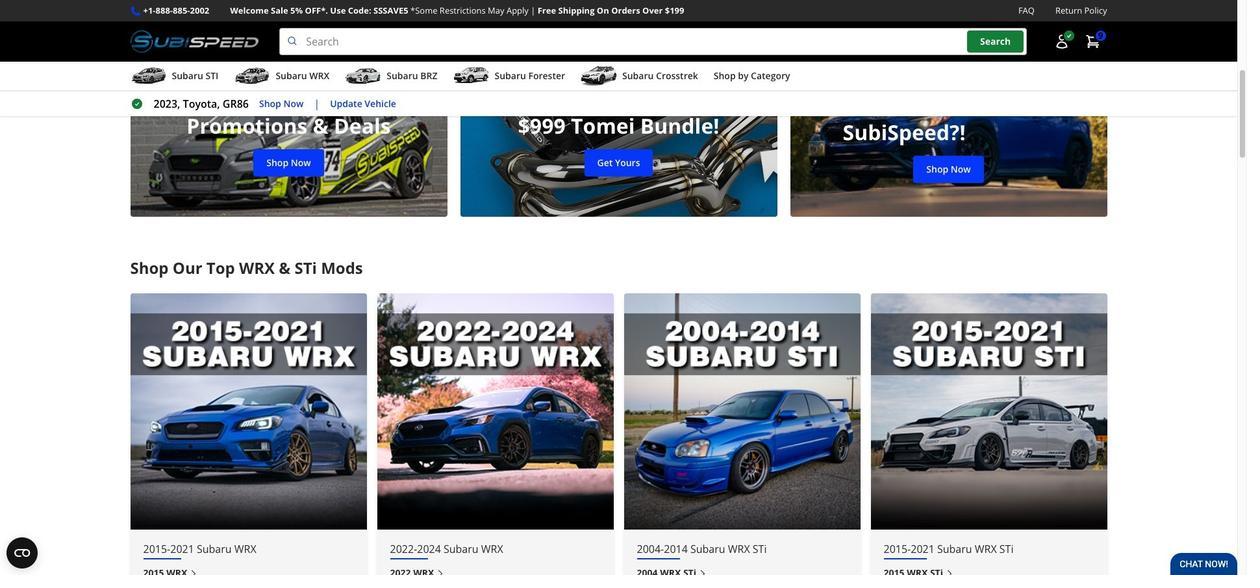 Task type: describe. For each thing, give the bounding box(es) containing it.
a subaru sti thumbnail image image
[[130, 66, 167, 86]]

coilovers image
[[460, 18, 777, 217]]

earn rewards image
[[790, 18, 1107, 217]]

a subaru forester thumbnail image image
[[453, 66, 490, 86]]

2015-21 wrx mods image
[[130, 294, 367, 530]]

button image
[[1054, 34, 1070, 49]]

open widget image
[[6, 538, 38, 569]]

2022-2024 wrx mods image
[[377, 294, 614, 530]]



Task type: vqa. For each thing, say whether or not it's contained in the screenshot.
TO
no



Task type: locate. For each thing, give the bounding box(es) containing it.
a subaru wrx thumbnail image image
[[234, 66, 271, 86]]

a subaru crosstrek thumbnail image image
[[581, 66, 617, 86]]

a subaru brz thumbnail image image
[[345, 66, 382, 86]]

wrx sti mods image
[[624, 294, 861, 530]]

subispeed logo image
[[130, 28, 259, 55]]

search input field
[[280, 28, 1027, 55]]

2015-2021 wrx sti aftermarket parts image
[[871, 294, 1107, 530]]

deals image
[[130, 18, 447, 217]]



